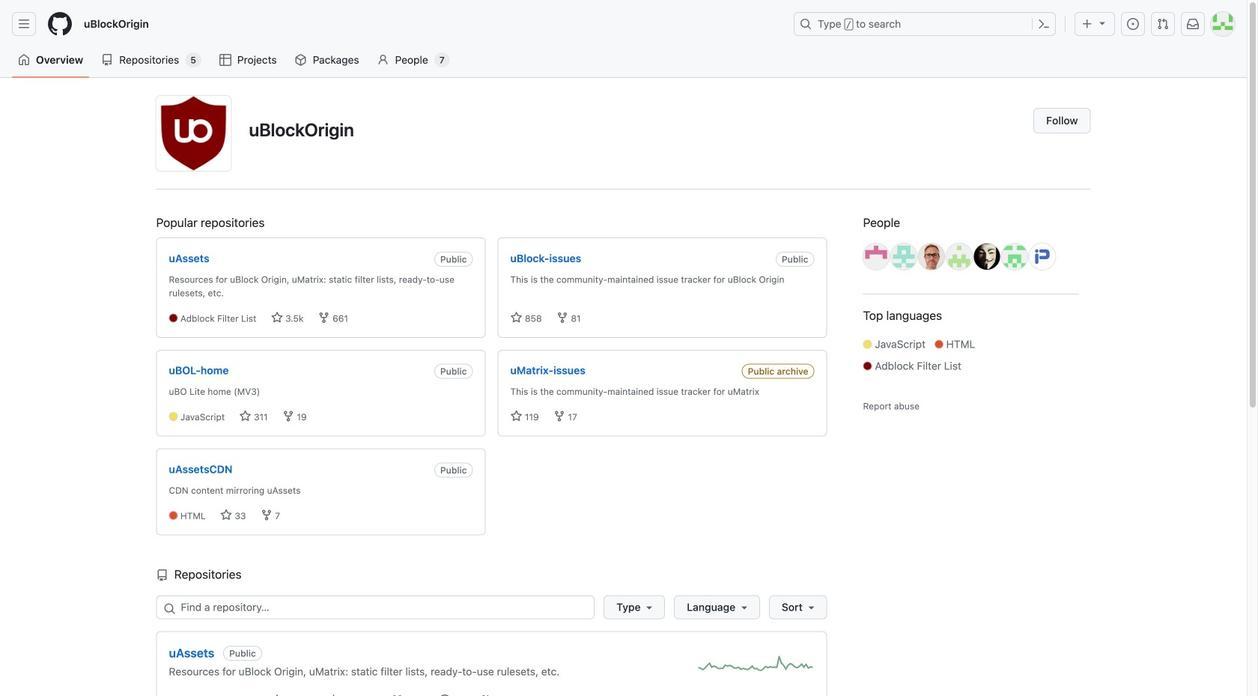 Task type: vqa. For each thing, say whether or not it's contained in the screenshot.
4m within the TOTAL DURATION 4M 52S
no



Task type: locate. For each thing, give the bounding box(es) containing it.
0 horizontal spatial repo image
[[101, 54, 113, 66]]

past year of activity element
[[699, 656, 815, 682]]

0 vertical spatial stars image
[[511, 312, 523, 324]]

1 horizontal spatial stars image
[[271, 312, 283, 324]]

issue opened image left git pull request image
[[1128, 18, 1140, 30]]

1 vertical spatial forks image
[[261, 509, 273, 521]]

plus image
[[1082, 18, 1094, 30]]

@stephenhawk8054 image
[[1002, 244, 1028, 270]]

forks image
[[282, 410, 294, 422], [261, 509, 273, 521]]

1 horizontal spatial stars image
[[511, 312, 523, 324]]

1 vertical spatial stars image
[[239, 410, 251, 422]]

1 vertical spatial issue opened image
[[439, 694, 451, 696]]

0 vertical spatial stars image
[[271, 312, 283, 324]]

notifications image
[[1188, 18, 1200, 30]]

command palette image
[[1039, 18, 1051, 30]]

Follow uBlockOrigin submit
[[1034, 108, 1091, 133]]

1 horizontal spatial issue opened image
[[1128, 18, 1140, 30]]

forks image
[[318, 312, 330, 324], [557, 312, 569, 324], [554, 410, 566, 422]]

2 horizontal spatial stars image
[[511, 410, 523, 422]]

0 vertical spatial issue opened image
[[1128, 18, 1140, 30]]

star image
[[271, 694, 283, 696]]

issue opened image left git pull request icon
[[439, 694, 451, 696]]

repo image
[[101, 54, 113, 66], [156, 569, 168, 581]]

@masterkia image
[[974, 244, 1001, 270]]

1 horizontal spatial forks image
[[282, 410, 294, 422]]

0 horizontal spatial stars image
[[239, 410, 251, 422]]

search image
[[164, 603, 176, 615]]

issue opened image
[[1128, 18, 1140, 30], [439, 694, 451, 696]]

None search field
[[156, 595, 828, 619]]

1 vertical spatial stars image
[[511, 410, 523, 422]]

1 horizontal spatial repo image
[[156, 569, 168, 581]]

2 vertical spatial stars image
[[220, 509, 232, 521]]

git pull request image
[[481, 694, 493, 696]]

@piquark6046 image
[[1030, 244, 1056, 270]]

stars image
[[271, 312, 283, 324], [511, 410, 523, 422], [220, 509, 232, 521]]

stars image
[[511, 312, 523, 324], [239, 410, 251, 422]]

0 vertical spatial forks image
[[282, 410, 294, 422]]

0 horizontal spatial stars image
[[220, 509, 232, 521]]

@gorhill image
[[864, 244, 890, 270]]



Task type: describe. For each thing, give the bounding box(es) containing it.
person image
[[377, 54, 389, 66]]

triangle down image
[[1097, 17, 1109, 29]]

git pull request image
[[1158, 18, 1170, 30]]

law image
[[328, 694, 340, 696]]

@pgl image
[[919, 244, 945, 270]]

0 vertical spatial repo image
[[101, 54, 113, 66]]

0 horizontal spatial issue opened image
[[439, 694, 451, 696]]

@peace2000 image
[[947, 244, 973, 270]]

Find a repository… search field
[[156, 595, 595, 619]]

0 horizontal spatial forks image
[[261, 509, 273, 521]]

@ublockorigin image
[[156, 96, 231, 171]]

table image
[[219, 54, 231, 66]]

@gwarser image
[[891, 244, 918, 270]]

package image
[[295, 54, 307, 66]]

homepage image
[[48, 12, 72, 36]]

1 vertical spatial repo image
[[156, 569, 168, 581]]

home image
[[18, 54, 30, 66]]

fork image
[[392, 694, 404, 696]]

past year of activity image
[[699, 656, 815, 678]]



